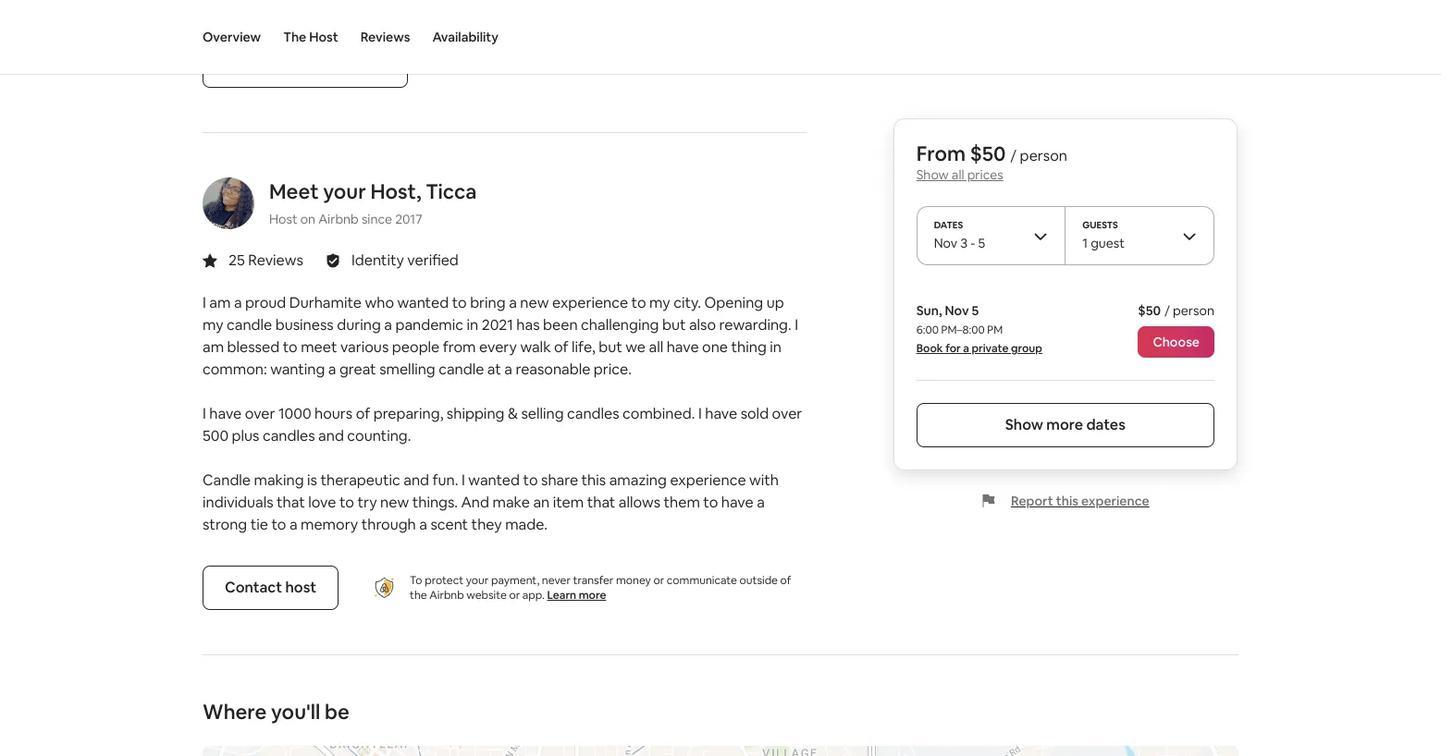 Task type: locate. For each thing, give the bounding box(es) containing it.
0 vertical spatial more
[[1046, 415, 1083, 435]]

/ inside from $50 / person show all prices
[[1010, 146, 1017, 166]]

this inside candle making is therapeutic and fun.  i wanted to share this amazing experience with individuals that love to try new things.  and make an item that allows them to have a strong tie to a memory through a scent they made.
[[581, 471, 606, 490]]

walk
[[520, 338, 551, 357]]

experience
[[552, 293, 628, 313], [670, 471, 746, 490], [1081, 493, 1149, 510]]

host right the the
[[309, 29, 338, 45]]

1 horizontal spatial and
[[404, 471, 429, 490]]

2 vertical spatial experience
[[1081, 493, 1149, 510]]

of down been
[[554, 338, 568, 357]]

making
[[254, 471, 304, 490]]

have inside candle making is therapeutic and fun.  i wanted to share this amazing experience with individuals that love to try new things.  and make an item that allows them to have a strong tie to a memory through a scent they made.
[[721, 493, 754, 512]]

/ up choose link
[[1164, 302, 1170, 319]]

or
[[653, 573, 664, 588], [509, 588, 520, 603]]

1 vertical spatial /
[[1164, 302, 1170, 319]]

all left prices
[[952, 166, 964, 183]]

experience up them at bottom
[[670, 471, 746, 490]]

1 horizontal spatial person
[[1173, 302, 1214, 319]]

choose
[[1153, 334, 1200, 351]]

0 horizontal spatial $50
[[970, 141, 1006, 166]]

-
[[970, 235, 975, 252]]

nov left 3 on the top right
[[934, 235, 957, 252]]

0 vertical spatial all
[[266, 55, 281, 75]]

reviews right 25
[[248, 251, 303, 270]]

1 horizontal spatial airbnb
[[429, 588, 464, 603]]

from $50 / person show all prices
[[916, 141, 1067, 183]]

1 vertical spatial of
[[356, 404, 370, 424]]

0 horizontal spatial host
[[269, 211, 297, 227]]

of right outside
[[780, 573, 791, 588]]

0 horizontal spatial or
[[509, 588, 520, 603]]

all left feature
[[266, 55, 281, 75]]

candles down 'price.'
[[567, 404, 619, 424]]

experience inside i am a proud durhamite who wanted to bring a new experience to my city.  opening up my candle business during a pandemic in 2021 has been challenging but also rewarding.  i am blessed to meet various people from every walk of life, but we all have one thing in common: wanting a great smelling candle at a reasonable price.
[[552, 293, 628, 313]]

bring
[[470, 293, 506, 313]]

0 horizontal spatial your
[[323, 178, 366, 204]]

experience up been
[[552, 293, 628, 313]]

has
[[516, 315, 540, 335]]

2 vertical spatial of
[[780, 573, 791, 588]]

0 horizontal spatial new
[[380, 493, 409, 512]]

money
[[616, 573, 651, 588]]

1 vertical spatial reviews
[[248, 251, 303, 270]]

0 horizontal spatial in
[[467, 315, 478, 335]]

great
[[339, 360, 376, 379]]

experience down dates
[[1081, 493, 1149, 510]]

0 vertical spatial reviews
[[360, 29, 410, 45]]

new up has
[[520, 293, 549, 313]]

pm
[[987, 323, 1003, 338]]

i right the rewarding.
[[795, 315, 798, 335]]

0 horizontal spatial candles
[[263, 426, 315, 446]]

nov up pm–8:00
[[945, 302, 969, 319]]

0 vertical spatial this
[[581, 471, 606, 490]]

experience inside candle making is therapeutic and fun.  i wanted to share this amazing experience with individuals that love to try new things.  and make an item that allows them to have a strong tie to a memory through a scent they made.
[[670, 471, 746, 490]]

show inside button
[[225, 55, 263, 75]]

have down with
[[721, 493, 754, 512]]

new
[[520, 293, 549, 313], [380, 493, 409, 512]]

0 vertical spatial new
[[520, 293, 549, 313]]

therapeutic
[[320, 471, 400, 490]]

1 vertical spatial host
[[269, 211, 297, 227]]

at
[[487, 360, 501, 379]]

host left on at left top
[[269, 211, 297, 227]]

private
[[972, 341, 1009, 356]]

sun,
[[916, 302, 942, 319]]

also
[[689, 315, 716, 335]]

0 vertical spatial wanted
[[397, 293, 449, 313]]

where
[[203, 699, 267, 725]]

1 vertical spatial nov
[[945, 302, 969, 319]]

0 horizontal spatial and
[[318, 426, 344, 446]]

2 horizontal spatial experience
[[1081, 493, 1149, 510]]

a left proud
[[234, 293, 242, 313]]

nov
[[934, 235, 957, 252], [945, 302, 969, 319]]

1 vertical spatial your
[[466, 573, 489, 588]]

in right thing on the top of page
[[770, 338, 781, 357]]

1 horizontal spatial all
[[649, 338, 663, 357]]

1 vertical spatial and
[[404, 471, 429, 490]]

my up common:
[[203, 315, 223, 335]]

0 horizontal spatial this
[[581, 471, 606, 490]]

2 horizontal spatial show
[[1005, 415, 1043, 435]]

/
[[1010, 146, 1017, 166], [1164, 302, 1170, 319]]

1 vertical spatial in
[[770, 338, 781, 357]]

individuals
[[203, 493, 273, 512]]

airbnb inside to protect your payment, never transfer money or communicate outside of the airbnb website or app.
[[429, 588, 464, 603]]

show more dates
[[1005, 415, 1126, 435]]

0 horizontal spatial reviews
[[248, 251, 303, 270]]

2 horizontal spatial all
[[952, 166, 964, 183]]

have down also
[[667, 338, 699, 357]]

all inside i am a proud durhamite who wanted to bring a new experience to my city.  opening up my candle business during a pandemic in 2021 has been challenging but also rewarding.  i am blessed to meet various people from every walk of life, but we all have one thing in common: wanting a great smelling candle at a reasonable price.
[[649, 338, 663, 357]]

2 vertical spatial show
[[1005, 415, 1043, 435]]

0 vertical spatial show
[[225, 55, 263, 75]]

show left prices
[[916, 166, 949, 183]]

more left dates
[[1046, 415, 1083, 435]]

1 vertical spatial more
[[579, 588, 606, 603]]

1 horizontal spatial candles
[[567, 404, 619, 424]]

all inside show all feature details button
[[266, 55, 281, 75]]

0 vertical spatial but
[[662, 315, 686, 335]]

and left fun.
[[404, 471, 429, 490]]

have
[[667, 338, 699, 357], [209, 404, 242, 424], [705, 404, 737, 424], [721, 493, 754, 512]]

/ right from
[[1010, 146, 1017, 166]]

$50 up choose link
[[1138, 302, 1161, 319]]

candle up blessed
[[227, 315, 272, 335]]

0 vertical spatial my
[[649, 293, 670, 313]]

0 vertical spatial airbnb
[[318, 211, 359, 227]]

airbnb inside meet your host, ticca host on airbnb since 2017
[[318, 211, 359, 227]]

1 horizontal spatial in
[[770, 338, 781, 357]]

up
[[766, 293, 784, 313]]

report this experience
[[1011, 493, 1149, 510]]

1 horizontal spatial $50
[[1138, 302, 1161, 319]]

candle
[[203, 471, 251, 490]]

2 that from the left
[[587, 493, 615, 512]]

in left 2021
[[467, 315, 478, 335]]

host
[[285, 578, 316, 597]]

to
[[410, 573, 422, 588]]

0 horizontal spatial wanted
[[397, 293, 449, 313]]

more right learn
[[579, 588, 606, 603]]

over right sold
[[772, 404, 802, 424]]

your right protect
[[466, 573, 489, 588]]

the
[[410, 588, 427, 603]]

wanted up pandemic
[[397, 293, 449, 313]]

all right 'we'
[[649, 338, 663, 357]]

0 horizontal spatial candle
[[227, 315, 272, 335]]

0 horizontal spatial of
[[356, 404, 370, 424]]

on
[[300, 211, 315, 227]]

1 horizontal spatial new
[[520, 293, 549, 313]]

2 over from the left
[[772, 404, 802, 424]]

this up item
[[581, 471, 606, 490]]

1 horizontal spatial show
[[916, 166, 949, 183]]

they
[[471, 515, 502, 535]]

nov inside dates nov 3 - 5
[[934, 235, 957, 252]]

new inside i am a proud durhamite who wanted to bring a new experience to my city.  opening up my candle business during a pandemic in 2021 has been challenging but also rewarding.  i am blessed to meet various people from every walk of life, but we all have one thing in common: wanting a great smelling candle at a reasonable price.
[[520, 293, 549, 313]]

0 vertical spatial host
[[309, 29, 338, 45]]

new up through
[[380, 493, 409, 512]]

and down hours
[[318, 426, 344, 446]]

or left "app."
[[509, 588, 520, 603]]

a right bring
[[509, 293, 517, 313]]

1 horizontal spatial wanted
[[468, 471, 520, 490]]

selling
[[521, 404, 564, 424]]

this right the report
[[1056, 493, 1078, 510]]

1 horizontal spatial of
[[554, 338, 568, 357]]

airbnb right the
[[429, 588, 464, 603]]

1 vertical spatial all
[[952, 166, 964, 183]]

0 vertical spatial 5
[[978, 235, 985, 252]]

show down 'overview'
[[225, 55, 263, 75]]

0 vertical spatial experience
[[552, 293, 628, 313]]

the host
[[283, 29, 338, 45]]

but up 'price.'
[[599, 338, 622, 357]]

nov inside sun, nov 5 6:00 pm–8:00 pm book for a private group
[[945, 302, 969, 319]]

i left proud
[[203, 293, 206, 313]]

1 vertical spatial candle
[[439, 360, 484, 379]]

people
[[392, 338, 440, 357]]

more
[[1046, 415, 1083, 435], [579, 588, 606, 603]]

2 horizontal spatial of
[[780, 573, 791, 588]]

0 vertical spatial and
[[318, 426, 344, 446]]

your up 'since'
[[323, 178, 366, 204]]

but down city.
[[662, 315, 686, 335]]

smelling
[[379, 360, 435, 379]]

pandemic
[[395, 315, 463, 335]]

of
[[554, 338, 568, 357], [356, 404, 370, 424], [780, 573, 791, 588]]

$50
[[970, 141, 1006, 166], [1138, 302, 1161, 319]]

show all feature details button
[[203, 43, 408, 88]]

my left city.
[[649, 293, 670, 313]]

5 right the -
[[978, 235, 985, 252]]

learn more about the host, ticca. image
[[203, 178, 254, 229], [203, 178, 254, 229]]

over up plus
[[245, 404, 275, 424]]

0 horizontal spatial experience
[[552, 293, 628, 313]]

1 vertical spatial 5
[[972, 302, 979, 319]]

0 vertical spatial person
[[1020, 146, 1067, 166]]

candle
[[227, 315, 272, 335], [439, 360, 484, 379]]

1 horizontal spatial over
[[772, 404, 802, 424]]

1 horizontal spatial that
[[587, 493, 615, 512]]

5 up pm–8:00
[[972, 302, 979, 319]]

a right for
[[963, 341, 969, 356]]

price.
[[594, 360, 632, 379]]

or right money
[[653, 573, 664, 588]]

life,
[[572, 338, 595, 357]]

a inside sun, nov 5 6:00 pm–8:00 pm book for a private group
[[963, 341, 969, 356]]

0 vertical spatial your
[[323, 178, 366, 204]]

counting.
[[347, 426, 411, 446]]

6:00
[[916, 323, 939, 338]]

wanted
[[397, 293, 449, 313], [468, 471, 520, 490]]

1 horizontal spatial experience
[[670, 471, 746, 490]]

candle down from
[[439, 360, 484, 379]]

i right fun.
[[462, 471, 465, 490]]

but
[[662, 315, 686, 335], [599, 338, 622, 357]]

0 vertical spatial $50
[[970, 141, 1006, 166]]

0 vertical spatial /
[[1010, 146, 1017, 166]]

1 vertical spatial experience
[[670, 471, 746, 490]]

0 horizontal spatial more
[[579, 588, 606, 603]]

your inside meet your host, ticca host on airbnb since 2017
[[323, 178, 366, 204]]

1 horizontal spatial host
[[309, 29, 338, 45]]

0 horizontal spatial over
[[245, 404, 275, 424]]

1 horizontal spatial your
[[466, 573, 489, 588]]

show for show more dates
[[1005, 415, 1043, 435]]

1 vertical spatial this
[[1056, 493, 1078, 510]]

1 vertical spatial am
[[203, 338, 224, 357]]

0 horizontal spatial but
[[599, 338, 622, 357]]

1 horizontal spatial but
[[662, 315, 686, 335]]

am
[[209, 293, 231, 313], [203, 338, 224, 357]]

0 horizontal spatial show
[[225, 55, 263, 75]]

airbnb right on at left top
[[318, 211, 359, 227]]

them
[[664, 493, 700, 512]]

show down group
[[1005, 415, 1043, 435]]

city.
[[673, 293, 701, 313]]

of inside to protect your payment, never transfer money or communicate outside of the airbnb website or app.
[[780, 573, 791, 588]]

make
[[493, 493, 530, 512]]

0 horizontal spatial airbnb
[[318, 211, 359, 227]]

my
[[649, 293, 670, 313], [203, 315, 223, 335]]

0 vertical spatial candles
[[567, 404, 619, 424]]

wanted up make
[[468, 471, 520, 490]]

0 vertical spatial of
[[554, 338, 568, 357]]

1 vertical spatial show
[[916, 166, 949, 183]]

learn more link
[[547, 588, 606, 603]]

to
[[452, 293, 467, 313], [631, 293, 646, 313], [283, 338, 298, 357], [523, 471, 538, 490], [339, 493, 354, 512], [703, 493, 718, 512], [271, 515, 286, 535]]

1 vertical spatial candles
[[263, 426, 315, 446]]

is
[[307, 471, 317, 490]]

1 vertical spatial but
[[599, 338, 622, 357]]

25
[[228, 251, 245, 270]]

person inside from $50 / person show all prices
[[1020, 146, 1067, 166]]

am left proud
[[209, 293, 231, 313]]

am up common:
[[203, 338, 224, 357]]

candles down 1000
[[263, 426, 315, 446]]

of up counting.
[[356, 404, 370, 424]]

identity verified
[[351, 251, 459, 270]]

more for learn
[[579, 588, 606, 603]]

host inside meet your host, ticca host on airbnb since 2017
[[269, 211, 297, 227]]

to up challenging
[[631, 293, 646, 313]]

that right item
[[587, 493, 615, 512]]

$50 right from
[[970, 141, 1006, 166]]

outside
[[740, 573, 778, 588]]

website
[[466, 588, 507, 603]]

a left great
[[328, 360, 336, 379]]

that
[[277, 493, 305, 512], [587, 493, 615, 512]]

0 vertical spatial nov
[[934, 235, 957, 252]]

guests 1 guest
[[1082, 219, 1125, 252]]

that down "making"
[[277, 493, 305, 512]]

1 vertical spatial wanted
[[468, 471, 520, 490]]

this
[[581, 471, 606, 490], [1056, 493, 1078, 510]]

1 vertical spatial $50
[[1138, 302, 1161, 319]]

0 horizontal spatial all
[[266, 55, 281, 75]]

all inside from $50 / person show all prices
[[952, 166, 964, 183]]

1 vertical spatial airbnb
[[429, 588, 464, 603]]

amazing
[[609, 471, 667, 490]]

reviews up details
[[360, 29, 410, 45]]

to left bring
[[452, 293, 467, 313]]

0 horizontal spatial that
[[277, 493, 305, 512]]

0 horizontal spatial person
[[1020, 146, 1067, 166]]

i inside candle making is therapeutic and fun.  i wanted to share this amazing experience with individuals that love to try new things.  and make an item that allows them to have a strong tie to a memory through a scent they made.
[[462, 471, 465, 490]]

tie
[[250, 515, 268, 535]]

1 vertical spatial new
[[380, 493, 409, 512]]

1 horizontal spatial /
[[1164, 302, 1170, 319]]

and inside candle making is therapeutic and fun.  i wanted to share this amazing experience with individuals that love to try new things.  and make an item that allows them to have a strong tie to a memory through a scent they made.
[[404, 471, 429, 490]]



Task type: vqa. For each thing, say whether or not it's contained in the screenshot.
first Add from the top of the page
no



Task type: describe. For each thing, give the bounding box(es) containing it.
dates nov 3 - 5
[[934, 219, 985, 252]]

show for show all feature details
[[225, 55, 263, 75]]

show inside from $50 / person show all prices
[[916, 166, 949, 183]]

hours
[[315, 404, 353, 424]]

meet
[[269, 178, 319, 204]]

show all feature details
[[225, 55, 385, 75]]

proud
[[245, 293, 286, 313]]

nov for 5
[[945, 302, 969, 319]]

an
[[533, 493, 550, 512]]

wanted inside i am a proud durhamite who wanted to bring a new experience to my city.  opening up my candle business during a pandemic in 2021 has been challenging but also rewarding.  i am blessed to meet various people from every walk of life, but we all have one thing in common: wanting a great smelling candle at a reasonable price.
[[397, 293, 449, 313]]

during
[[337, 315, 381, 335]]

guests
[[1082, 219, 1118, 231]]

i up 500
[[203, 404, 206, 424]]

things.
[[412, 493, 458, 512]]

nov for 3
[[934, 235, 957, 252]]

the host button
[[283, 0, 338, 74]]

every
[[479, 338, 517, 357]]

your inside to protect your payment, never transfer money or communicate outside of the airbnb website or app.
[[466, 573, 489, 588]]

0 vertical spatial in
[[467, 315, 478, 335]]

who
[[365, 293, 394, 313]]

various
[[340, 338, 389, 357]]

2017
[[395, 211, 422, 227]]

scent
[[430, 515, 468, 535]]

1 horizontal spatial reviews
[[360, 29, 410, 45]]

guest
[[1091, 235, 1125, 252]]

$50 inside from $50 / person show all prices
[[970, 141, 1006, 166]]

durhamite
[[289, 293, 362, 313]]

with
[[749, 471, 779, 490]]

a down things.
[[419, 515, 427, 535]]

item
[[553, 493, 584, 512]]

2021
[[482, 315, 513, 335]]

made.
[[505, 515, 548, 535]]

details
[[339, 55, 385, 75]]

prices
[[967, 166, 1003, 183]]

new inside candle making is therapeutic and fun.  i wanted to share this amazing experience with individuals that love to try new things.  and make an item that allows them to have a strong tie to a memory through a scent they made.
[[380, 493, 409, 512]]

1 vertical spatial person
[[1173, 302, 1214, 319]]

protect
[[425, 573, 463, 588]]

5 inside sun, nov 5 6:00 pm–8:00 pm book for a private group
[[972, 302, 979, 319]]

meet your host, ticca host on airbnb since 2017
[[269, 178, 477, 227]]

have left sold
[[705, 404, 737, 424]]

dates
[[1086, 415, 1126, 435]]

0 horizontal spatial my
[[203, 315, 223, 335]]

i right combined.
[[698, 404, 702, 424]]

have inside i am a proud durhamite who wanted to bring a new experience to my city.  opening up my candle business during a pandemic in 2021 has been challenging but also rewarding.  i am blessed to meet various people from every walk of life, but we all have one thing in common: wanting a great smelling candle at a reasonable price.
[[667, 338, 699, 357]]

app.
[[522, 588, 545, 603]]

of inside 'i have over 1000 hours of preparing, shipping & selling candles combined.  i have sold over 500 plus candles and counting.'
[[356, 404, 370, 424]]

to up wanting
[[283, 338, 298, 357]]

through
[[361, 515, 416, 535]]

identity
[[351, 251, 404, 270]]

where you'll be
[[203, 699, 349, 725]]

25 reviews
[[228, 251, 303, 270]]

opening
[[704, 293, 763, 313]]

0 vertical spatial candle
[[227, 315, 272, 335]]

host,
[[370, 178, 421, 204]]

for
[[945, 341, 961, 356]]

challenging
[[581, 315, 659, 335]]

1 horizontal spatial my
[[649, 293, 670, 313]]

reasonable
[[516, 360, 590, 379]]

to protect your payment, never transfer money or communicate outside of the airbnb website or app.
[[410, 573, 791, 603]]

map region
[[197, 570, 1381, 757]]

book for a private group link
[[916, 341, 1042, 356]]

the
[[283, 29, 306, 45]]

love
[[308, 493, 336, 512]]

book
[[916, 341, 943, 356]]

to left try
[[339, 493, 354, 512]]

fun.
[[432, 471, 458, 490]]

you'll
[[271, 699, 320, 725]]

sun, nov 5 6:00 pm–8:00 pm book for a private group
[[916, 302, 1042, 356]]

of inside i am a proud durhamite who wanted to bring a new experience to my city.  opening up my candle business during a pandemic in 2021 has been challenging but also rewarding.  i am blessed to meet various people from every walk of life, but we all have one thing in common: wanting a great smelling candle at a reasonable price.
[[554, 338, 568, 357]]

choose link
[[1138, 326, 1214, 358]]

been
[[543, 315, 578, 335]]

since
[[362, 211, 392, 227]]

1 horizontal spatial this
[[1056, 493, 1078, 510]]

payment,
[[491, 573, 539, 588]]

never
[[542, 573, 571, 588]]

a down who
[[384, 315, 392, 335]]

more for show
[[1046, 415, 1083, 435]]

share
[[541, 471, 578, 490]]

try
[[357, 493, 377, 512]]

a right the at
[[504, 360, 512, 379]]

contact host
[[225, 578, 316, 597]]

1 that from the left
[[277, 493, 305, 512]]

sold
[[741, 404, 769, 424]]

to right tie at the left
[[271, 515, 286, 535]]

thing
[[731, 338, 767, 357]]

and inside 'i have over 1000 hours of preparing, shipping & selling candles combined.  i have sold over 500 plus candles and counting.'
[[318, 426, 344, 446]]

from
[[916, 141, 966, 166]]

to up an
[[523, 471, 538, 490]]

contact
[[225, 578, 282, 597]]

learn more
[[547, 588, 606, 603]]

1 horizontal spatial or
[[653, 573, 664, 588]]

0 vertical spatial am
[[209, 293, 231, 313]]

1 horizontal spatial candle
[[439, 360, 484, 379]]

contact host button
[[203, 566, 339, 610]]

&
[[508, 404, 518, 424]]

learn
[[547, 588, 576, 603]]

transfer
[[573, 573, 614, 588]]

wanted inside candle making is therapeutic and fun.  i wanted to share this amazing experience with individuals that love to try new things.  and make an item that allows them to have a strong tie to a memory through a scent they made.
[[468, 471, 520, 490]]

to right them at bottom
[[703, 493, 718, 512]]

and
[[461, 493, 489, 512]]

wanting
[[270, 360, 325, 379]]

be
[[325, 699, 349, 725]]

shipping
[[447, 404, 504, 424]]

report this experience button
[[981, 493, 1149, 510]]

plus
[[232, 426, 259, 446]]

business
[[275, 315, 334, 335]]

common:
[[203, 360, 267, 379]]

a right tie at the left
[[289, 515, 297, 535]]

1 over from the left
[[245, 404, 275, 424]]

5 inside dates nov 3 - 5
[[978, 235, 985, 252]]

have up 500
[[209, 404, 242, 424]]

availability
[[432, 29, 498, 45]]

500
[[203, 426, 229, 446]]

1000
[[278, 404, 311, 424]]

report
[[1011, 493, 1053, 510]]

one
[[702, 338, 728, 357]]

communicate
[[667, 573, 737, 588]]

a down with
[[757, 493, 765, 512]]

meet
[[301, 338, 337, 357]]

host inside button
[[309, 29, 338, 45]]

1
[[1082, 235, 1088, 252]]



